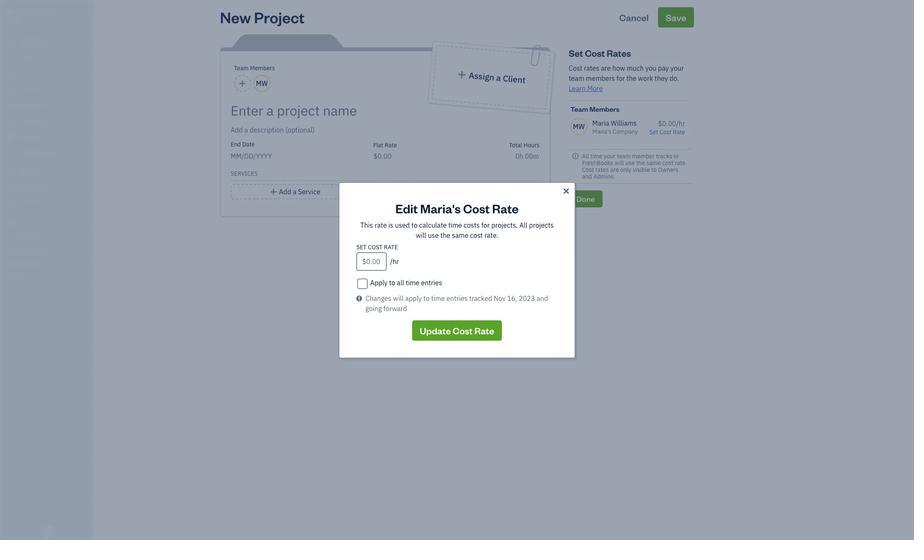 Task type: locate. For each thing, give the bounding box(es) containing it.
1 vertical spatial cost
[[470, 231, 483, 239]]

a inside assign a client
[[496, 72, 502, 83]]

the down much
[[627, 74, 637, 83]]

much
[[627, 64, 644, 72]]

services
[[231, 170, 258, 177]]

payment image
[[6, 101, 16, 110]]

cost inside "$0.00 /hr set cost rate"
[[660, 128, 672, 136]]

rate. inside this rate is used to calculate time costs for projects. all projects will use the same cost rate.
[[485, 231, 499, 239]]

0 horizontal spatial use
[[428, 231, 439, 239]]

all right info icon
[[582, 152, 589, 160]]

2 horizontal spatial will
[[615, 159, 624, 167]]

end
[[231, 141, 241, 148]]

1 vertical spatial rate.
[[485, 231, 499, 239]]

0 horizontal spatial a
[[293, 188, 297, 196]]

to right apply
[[424, 294, 430, 303]]

service
[[298, 188, 320, 196]]

0 vertical spatial team members
[[234, 64, 275, 72]]

rate. right tracks on the top right
[[675, 159, 687, 167]]

will up admins.
[[615, 159, 624, 167]]

0 vertical spatial maria's
[[7, 8, 29, 16]]

mw right add team member image
[[256, 79, 268, 88]]

cost up done
[[582, 166, 594, 174]]

2 vertical spatial will
[[393, 294, 404, 303]]

cost left rates
[[585, 47, 605, 59]]

freshbooks image
[[40, 527, 53, 537]]

0 vertical spatial for
[[617, 74, 625, 83]]

Amount (USD) text field
[[373, 152, 392, 160]]

nov
[[494, 294, 506, 303]]

report image
[[6, 198, 16, 206]]

0 horizontal spatial members
[[250, 64, 275, 72]]

are up the members
[[601, 64, 611, 72]]

/hr inside "$0.00 /hr set cost rate"
[[677, 119, 685, 128]]

rate up projects.
[[492, 200, 519, 216]]

bank connections image
[[6, 260, 91, 267]]

members
[[586, 74, 615, 83]]

0 horizontal spatial rate.
[[485, 231, 499, 239]]

1 vertical spatial maria's
[[593, 128, 612, 135]]

1 vertical spatial /hr
[[390, 257, 399, 266]]

1 vertical spatial same
[[452, 231, 469, 239]]

projects
[[529, 221, 554, 229]]

and right 2023
[[537, 294, 548, 303]]

1 vertical spatial will
[[416, 231, 427, 239]]

edit maria's cost rate
[[396, 200, 519, 216]]

0 vertical spatial company
[[31, 8, 60, 16]]

apps image
[[6, 219, 91, 226]]

same inside this rate is used to calculate time costs for projects. all projects will use the same cost rate.
[[452, 231, 469, 239]]

0 horizontal spatial team
[[569, 74, 585, 83]]

1 vertical spatial company
[[613, 128, 638, 135]]

team up learn in the right top of the page
[[569, 74, 585, 83]]

time right all
[[406, 278, 420, 287]]

for
[[617, 74, 625, 83], [482, 221, 490, 229]]

1 horizontal spatial company
[[613, 128, 638, 135]]

0 vertical spatial the
[[627, 74, 637, 83]]

the
[[627, 74, 637, 83], [637, 159, 645, 167], [441, 231, 451, 239]]

are left the only
[[611, 166, 619, 174]]

done button
[[569, 190, 603, 207]]

1 vertical spatial are
[[611, 166, 619, 174]]

0 vertical spatial all
[[582, 152, 589, 160]]

all
[[582, 152, 589, 160], [520, 221, 528, 229]]

maria's down maria
[[593, 128, 612, 135]]

0 horizontal spatial set
[[569, 47, 583, 59]]

0 horizontal spatial will
[[393, 294, 404, 303]]

0 vertical spatial will
[[615, 159, 624, 167]]

cost inside all time your team member tracks in freshbooks will use the same cost rate. cost rates are only visible to owners and admins.
[[582, 166, 594, 174]]

tracks
[[656, 152, 673, 160]]

0 vertical spatial team
[[569, 74, 585, 83]]

total hours
[[509, 141, 540, 149]]

set cost rate button
[[650, 128, 685, 136]]

use
[[626, 159, 635, 167], [428, 231, 439, 239]]

1 vertical spatial and
[[537, 294, 548, 303]]

entries left tracked at the right bottom
[[447, 294, 468, 303]]

entries up apply
[[421, 278, 442, 287]]

team
[[569, 74, 585, 83], [617, 152, 631, 160]]

cost up costs on the right top of the page
[[463, 200, 490, 216]]

1 horizontal spatial team members
[[571, 105, 620, 113]]

plus image
[[457, 70, 467, 79]]

your
[[671, 64, 684, 72], [604, 152, 616, 160]]

will inside this rate is used to calculate time costs for projects. all projects will use the same cost rate.
[[416, 231, 427, 239]]

a
[[496, 72, 502, 83], [293, 188, 297, 196]]

2 horizontal spatial maria's
[[593, 128, 612, 135]]

are
[[601, 64, 611, 72], [611, 166, 619, 174]]

maria's
[[7, 8, 29, 16], [593, 128, 612, 135], [420, 200, 461, 216]]

cost down $0.00
[[660, 128, 672, 136]]

1 vertical spatial for
[[482, 221, 490, 229]]

a inside 'button'
[[293, 188, 297, 196]]

how
[[613, 64, 625, 72]]

1 horizontal spatial /hr
[[677, 119, 685, 128]]

flat rate
[[373, 141, 397, 149]]

to right used
[[412, 221, 418, 229]]

0 horizontal spatial your
[[604, 152, 616, 160]]

1 horizontal spatial cost
[[663, 159, 674, 167]]

total
[[509, 141, 522, 149]]

rates up the members
[[584, 64, 600, 72]]

add
[[279, 188, 291, 196]]

team members image
[[6, 233, 91, 240]]

members
[[250, 64, 275, 72], [590, 105, 620, 113]]

more
[[588, 84, 603, 93]]

entries inside changes will apply to time entries tracked nov 16, 2023 and going forward
[[447, 294, 468, 303]]

going
[[366, 304, 382, 313]]

the inside all time your team member tracks in freshbooks will use the same cost rate. cost rates are only visible to owners and admins.
[[637, 159, 645, 167]]

add a service button
[[231, 184, 360, 199]]

team up add team member image
[[234, 64, 249, 72]]

1 vertical spatial use
[[428, 231, 439, 239]]

1 horizontal spatial your
[[671, 64, 684, 72]]

1 horizontal spatial maria's
[[420, 200, 461, 216]]

chart image
[[6, 182, 16, 190]]

1 vertical spatial rates
[[596, 166, 609, 174]]

owners
[[658, 166, 679, 174]]

costs
[[464, 221, 480, 229]]

1 horizontal spatial entries
[[447, 294, 468, 303]]

0 horizontal spatial maria's
[[7, 8, 29, 16]]

1 vertical spatial entries
[[447, 294, 468, 303]]

team
[[234, 64, 249, 72], [571, 105, 589, 113]]

0 vertical spatial rate.
[[675, 159, 687, 167]]

the right the only
[[637, 159, 645, 167]]

only
[[621, 166, 632, 174]]

team members up add team member image
[[234, 64, 275, 72]]

set down $0.00
[[650, 128, 659, 136]]

0 vertical spatial your
[[671, 64, 684, 72]]

1 vertical spatial your
[[604, 152, 616, 160]]

are inside all time your team member tracks in freshbooks will use the same cost rate. cost rates are only visible to owners and admins.
[[611, 166, 619, 174]]

use inside this rate is used to calculate time costs for projects. all projects will use the same cost rate.
[[428, 231, 439, 239]]

learn
[[569, 84, 586, 93]]

team up the only
[[617, 152, 631, 160]]

for down how
[[617, 74, 625, 83]]

time inside this rate is used to calculate time costs for projects. all projects will use the same cost rate.
[[449, 221, 462, 229]]

cost right the update
[[453, 325, 473, 336]]

0 vertical spatial cost
[[663, 159, 674, 167]]

0 horizontal spatial team
[[234, 64, 249, 72]]

cancel button
[[612, 7, 657, 28]]

rate down $0.00
[[673, 128, 685, 136]]

1 vertical spatial a
[[293, 188, 297, 196]]

1 vertical spatial set
[[650, 128, 659, 136]]

cost
[[585, 47, 605, 59], [569, 64, 583, 72], [660, 128, 672, 136], [582, 166, 594, 174], [463, 200, 490, 216], [453, 325, 473, 336]]

pay
[[658, 64, 669, 72]]

maria's inside maria's company owner
[[7, 8, 29, 16]]

your up "do."
[[671, 64, 684, 72]]

a left "client"
[[496, 72, 502, 83]]

1 vertical spatial members
[[590, 105, 620, 113]]

hours
[[524, 141, 540, 149]]

time right apply
[[431, 294, 445, 303]]

0 vertical spatial /hr
[[677, 119, 685, 128]]

team members up maria
[[571, 105, 620, 113]]

0 horizontal spatial company
[[31, 8, 60, 16]]

and down freshbooks
[[582, 173, 592, 180]]

new
[[220, 7, 251, 27]]

set
[[356, 243, 367, 251]]

and inside changes will apply to time entries tracked nov 16, 2023 and going forward
[[537, 294, 548, 303]]

1 horizontal spatial rate.
[[675, 159, 687, 167]]

team down learn in the right top of the page
[[571, 105, 589, 113]]

exclamationcircle image
[[356, 293, 362, 303]]

items and services image
[[6, 246, 91, 253]]

0 vertical spatial use
[[626, 159, 635, 167]]

1 vertical spatial team
[[617, 152, 631, 160]]

invoice image
[[6, 85, 16, 94]]

1 horizontal spatial team
[[571, 105, 589, 113]]

edit maria's cost rate dialog
[[0, 172, 914, 369]]

and
[[582, 173, 592, 180], [537, 294, 548, 303]]

1 horizontal spatial same
[[647, 159, 661, 167]]

project image
[[6, 133, 16, 142]]

company inside maria williams maria's company
[[613, 128, 638, 135]]

0 vertical spatial members
[[250, 64, 275, 72]]

1 vertical spatial the
[[637, 159, 645, 167]]

1 horizontal spatial will
[[416, 231, 427, 239]]

0 vertical spatial mw
[[256, 79, 268, 88]]

/hr inside edit maria's cost rate dialog
[[390, 257, 399, 266]]

0 horizontal spatial mw
[[256, 79, 268, 88]]

0 vertical spatial same
[[647, 159, 661, 167]]

rate.
[[675, 159, 687, 167], [485, 231, 499, 239]]

all inside all time your team member tracks in freshbooks will use the same cost rate. cost rates are only visible to owners and admins.
[[582, 152, 589, 160]]

time
[[591, 152, 603, 160], [449, 221, 462, 229], [406, 278, 420, 287], [431, 294, 445, 303]]

1 horizontal spatial team
[[617, 152, 631, 160]]

2 vertical spatial the
[[441, 231, 451, 239]]

admins.
[[594, 173, 615, 180]]

1 vertical spatial all
[[520, 221, 528, 229]]

maria's inside maria williams maria's company
[[593, 128, 612, 135]]

to inside changes will apply to time entries tracked nov 16, 2023 and going forward
[[424, 294, 430, 303]]

add team member image
[[239, 78, 246, 88]]

rate right 'flat'
[[385, 141, 397, 149]]

rates
[[584, 64, 600, 72], [596, 166, 609, 174]]

1 horizontal spatial use
[[626, 159, 635, 167]]

cost inside cost rates are how much you pay your team members for the work they do. learn more
[[569, 64, 583, 72]]

/hr up set cost rate button at the right top of page
[[677, 119, 685, 128]]

rate
[[673, 128, 685, 136], [385, 141, 397, 149], [492, 200, 519, 216], [475, 325, 494, 336]]

rate down tracked at the right bottom
[[475, 325, 494, 336]]

mw
[[256, 79, 268, 88], [573, 122, 585, 131]]

assign
[[469, 70, 495, 83]]

0 horizontal spatial and
[[537, 294, 548, 303]]

dashboard image
[[6, 37, 16, 45]]

set
[[569, 47, 583, 59], [650, 128, 659, 136]]

project
[[254, 7, 305, 27]]

1 horizontal spatial a
[[496, 72, 502, 83]]

cost
[[663, 159, 674, 167], [470, 231, 483, 239]]

settings image
[[6, 274, 91, 280]]

time left costs on the right top of the page
[[449, 221, 462, 229]]

will inside all time your team member tracks in freshbooks will use the same cost rate. cost rates are only visible to owners and admins.
[[615, 159, 624, 167]]

0 vertical spatial team
[[234, 64, 249, 72]]

to
[[652, 166, 657, 174], [412, 221, 418, 229], [389, 278, 395, 287], [424, 294, 430, 303]]

cost up learn in the right top of the page
[[569, 64, 583, 72]]

update cost rate button
[[412, 320, 502, 341]]

entries
[[421, 278, 442, 287], [447, 294, 468, 303]]

a for assign
[[496, 72, 502, 83]]

will down calculate
[[416, 231, 427, 239]]

rate. down projects.
[[485, 231, 499, 239]]

1 horizontal spatial set
[[650, 128, 659, 136]]

cost down costs on the right top of the page
[[470, 231, 483, 239]]

0 vertical spatial entries
[[421, 278, 442, 287]]

cancel
[[619, 11, 649, 23]]

0 vertical spatial are
[[601, 64, 611, 72]]

time right info icon
[[591, 152, 603, 160]]

/hr down rate at the top left of the page
[[390, 257, 399, 266]]

0 horizontal spatial entries
[[421, 278, 442, 287]]

for right costs on the right top of the page
[[482, 221, 490, 229]]

1 horizontal spatial for
[[617, 74, 625, 83]]

for inside cost rates are how much you pay your team members for the work they do. learn more
[[617, 74, 625, 83]]

1 horizontal spatial members
[[590, 105, 620, 113]]

rate
[[375, 221, 387, 229]]

0 vertical spatial rates
[[584, 64, 600, 72]]

cost
[[368, 243, 383, 251]]

cost inside button
[[453, 325, 473, 336]]

to right visible
[[652, 166, 657, 174]]

the down calculate
[[441, 231, 451, 239]]

set up learn in the right top of the page
[[569, 47, 583, 59]]

will up forward
[[393, 294, 404, 303]]

same
[[647, 159, 661, 167], [452, 231, 469, 239]]

your up admins.
[[604, 152, 616, 160]]

1 vertical spatial mw
[[573, 122, 585, 131]]

team members
[[234, 64, 275, 72], [571, 105, 620, 113]]

rates left the only
[[596, 166, 609, 174]]

a right add
[[293, 188, 297, 196]]

your inside all time your team member tracks in freshbooks will use the same cost rate. cost rates are only visible to owners and admins.
[[604, 152, 616, 160]]

this
[[361, 221, 373, 229]]

0 horizontal spatial all
[[520, 221, 528, 229]]

1 horizontal spatial all
[[582, 152, 589, 160]]

0 horizontal spatial cost
[[470, 231, 483, 239]]

update
[[420, 325, 451, 336]]

maria's up owner
[[7, 8, 29, 16]]

1 vertical spatial team
[[571, 105, 589, 113]]

for inside this rate is used to calculate time costs for projects. all projects will use the same cost rate.
[[482, 221, 490, 229]]

mw left maria
[[573, 122, 585, 131]]

Hourly Budget text field
[[516, 152, 540, 160]]

maria's up calculate
[[420, 200, 461, 216]]

0 horizontal spatial /hr
[[390, 257, 399, 266]]

expense image
[[6, 117, 16, 126]]

edit
[[396, 200, 418, 216]]

cost left in
[[663, 159, 674, 167]]

1 horizontal spatial and
[[582, 173, 592, 180]]

0 vertical spatial a
[[496, 72, 502, 83]]

0 vertical spatial and
[[582, 173, 592, 180]]

all left projects
[[520, 221, 528, 229]]

0 horizontal spatial for
[[482, 221, 490, 229]]

0 horizontal spatial same
[[452, 231, 469, 239]]

2 vertical spatial maria's
[[420, 200, 461, 216]]



Task type: vqa. For each thing, say whether or not it's contained in the screenshot.
the chevron large down icon inside Payments link
no



Task type: describe. For each thing, give the bounding box(es) containing it.
apply to all time entries
[[370, 278, 442, 287]]

team inside all time your team member tracks in freshbooks will use the same cost rate. cost rates are only visible to owners and admins.
[[617, 152, 631, 160]]

1 horizontal spatial mw
[[573, 122, 585, 131]]

williams
[[611, 119, 637, 127]]

apply
[[370, 278, 388, 287]]

cost inside all time your team member tracks in freshbooks will use the same cost rate. cost rates are only visible to owners and admins.
[[663, 159, 674, 167]]

cost inside this rate is used to calculate time costs for projects. all projects will use the same cost rate.
[[470, 231, 483, 239]]

End date in  format text field
[[231, 152, 334, 160]]

all inside this rate is used to calculate time costs for projects. all projects will use the same cost rate.
[[520, 221, 528, 229]]

time inside all time your team member tracks in freshbooks will use the same cost rate. cost rates are only visible to owners and admins.
[[591, 152, 603, 160]]

projects.
[[492, 221, 518, 229]]

and inside all time your team member tracks in freshbooks will use the same cost rate. cost rates are only visible to owners and admins.
[[582, 173, 592, 180]]

the inside this rate is used to calculate time costs for projects. all projects will use the same cost rate.
[[441, 231, 451, 239]]

rates inside all time your team member tracks in freshbooks will use the same cost rate. cost rates are only visible to owners and admins.
[[596, 166, 609, 174]]

set cost rates
[[569, 47, 631, 59]]

changes
[[366, 294, 392, 303]]

will inside changes will apply to time entries tracked nov 16, 2023 and going forward
[[393, 294, 404, 303]]

Amount (USD) text field
[[356, 252, 387, 271]]

1 vertical spatial team members
[[571, 105, 620, 113]]

save
[[666, 11, 687, 23]]

maria
[[593, 119, 610, 127]]

rate
[[384, 243, 398, 251]]

Project Name text field
[[231, 102, 464, 119]]

flat
[[373, 141, 384, 149]]

rate inside "$0.00 /hr set cost rate"
[[673, 128, 685, 136]]

assign a client button
[[432, 45, 551, 110]]

cost rates are how much you pay your team members for the work they do. learn more
[[569, 64, 684, 93]]

used
[[395, 221, 410, 229]]

close image
[[562, 186, 571, 196]]

work
[[638, 74, 653, 83]]

save button
[[658, 7, 694, 28]]

assign a client
[[469, 70, 526, 85]]

tracked
[[469, 294, 492, 303]]

are inside cost rates are how much you pay your team members for the work they do. learn more
[[601, 64, 611, 72]]

visible
[[633, 166, 650, 174]]

calculate
[[419, 221, 447, 229]]

the inside cost rates are how much you pay your team members for the work they do. learn more
[[627, 74, 637, 83]]

owner
[[7, 17, 22, 23]]

same inside all time your team member tracks in freshbooks will use the same cost rate. cost rates are only visible to owners and admins.
[[647, 159, 661, 167]]

0 vertical spatial set
[[569, 47, 583, 59]]

to inside all time your team member tracks in freshbooks will use the same cost rate. cost rates are only visible to owners and admins.
[[652, 166, 657, 174]]

2023
[[519, 294, 535, 303]]

this rate is used to calculate time costs for projects. all projects will use the same cost rate.
[[361, 221, 554, 239]]

changes will apply to time entries tracked nov 16, 2023 and going forward
[[366, 294, 548, 313]]

all time your team member tracks in freshbooks will use the same cost rate. cost rates are only visible to owners and admins.
[[582, 152, 687, 180]]

estimate image
[[6, 69, 16, 77]]

$0.00
[[658, 119, 677, 128]]

maria williams maria's company
[[593, 119, 638, 135]]

add a service
[[279, 188, 320, 196]]

client
[[503, 73, 526, 85]]

team inside cost rates are how much you pay your team members for the work they do. learn more
[[569, 74, 585, 83]]

is
[[389, 221, 394, 229]]

company inside maria's company owner
[[31, 8, 60, 16]]

you
[[646, 64, 657, 72]]

your inside cost rates are how much you pay your team members for the work they do. learn more
[[671, 64, 684, 72]]

end date
[[231, 141, 255, 148]]

0 horizontal spatial team members
[[234, 64, 275, 72]]

forward
[[384, 304, 407, 313]]

all
[[397, 278, 404, 287]]

date
[[242, 141, 255, 148]]

maria's company owner
[[7, 8, 60, 23]]

time inside changes will apply to time entries tracked nov 16, 2023 and going forward
[[431, 294, 445, 303]]

main element
[[0, 0, 114, 540]]

rates
[[607, 47, 631, 59]]

money image
[[6, 166, 16, 174]]

rate inside button
[[475, 325, 494, 336]]

member
[[632, 152, 655, 160]]

done
[[577, 194, 595, 204]]

freshbooks
[[582, 159, 614, 167]]

rates inside cost rates are how much you pay your team members for the work they do. learn more
[[584, 64, 600, 72]]

a for add
[[293, 188, 297, 196]]

in
[[674, 152, 679, 160]]

rate. inside all time your team member tracks in freshbooks will use the same cost rate. cost rates are only visible to owners and admins.
[[675, 159, 687, 167]]

set cost rate
[[356, 243, 398, 251]]

update cost rate
[[420, 325, 494, 336]]

plus image
[[270, 187, 278, 197]]

$0.00 /hr set cost rate
[[650, 119, 685, 136]]

16,
[[507, 294, 517, 303]]

use inside all time your team member tracks in freshbooks will use the same cost rate. cost rates are only visible to owners and admins.
[[626, 159, 635, 167]]

to inside this rate is used to calculate time costs for projects. all projects will use the same cost rate.
[[412, 221, 418, 229]]

they
[[655, 74, 668, 83]]

Project Description text field
[[231, 125, 464, 135]]

timer image
[[6, 149, 16, 158]]

client image
[[6, 53, 16, 61]]

set inside "$0.00 /hr set cost rate"
[[650, 128, 659, 136]]

do.
[[670, 74, 679, 83]]

apply
[[405, 294, 422, 303]]

new project
[[220, 7, 305, 27]]

to left all
[[389, 278, 395, 287]]

info image
[[572, 153, 579, 160]]

learn more link
[[569, 84, 603, 93]]

maria's inside dialog
[[420, 200, 461, 216]]



